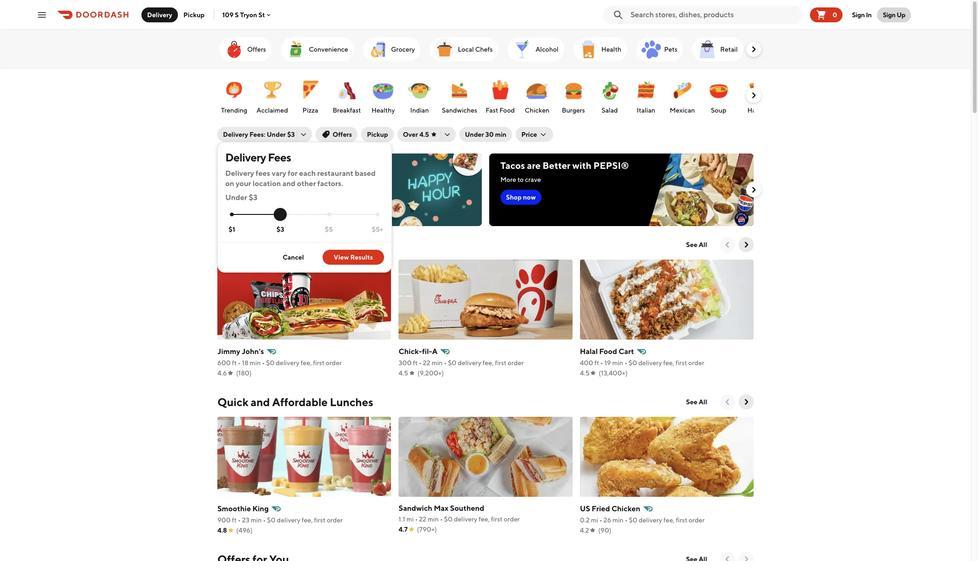 Task type: describe. For each thing, give the bounding box(es) containing it.
convenience image
[[285, 38, 307, 61]]

fees
[[256, 169, 270, 178]]

location
[[253, 179, 281, 188]]

fee, for chick-fil-a
[[483, 359, 494, 367]]

retail image
[[696, 38, 719, 61]]

alcohol
[[536, 46, 559, 53]]

1 vertical spatial pickup button
[[361, 127, 394, 142]]

offers button
[[316, 127, 358, 142]]

health
[[601, 46, 622, 53]]

soup
[[711, 107, 727, 114]]

other
[[297, 179, 316, 188]]

you
[[284, 238, 304, 251]]

fee, inside the sandwich max southend 1.1 mi • 22 min • $​0 delivery fee, first order
[[479, 516, 490, 523]]

and inside delivery fees vary for each restaurant based on your location and other factors.
[[283, 179, 296, 188]]

sandwich max southend 1.1 mi • 22 min • $​0 delivery fee, first order
[[399, 504, 520, 523]]

fee, for us fried chicken
[[664, 517, 675, 524]]

health image
[[577, 38, 600, 61]]

under $3
[[225, 193, 258, 202]]

over
[[403, 131, 418, 138]]

ft for chick-
[[413, 359, 418, 367]]

4.5 for chick-
[[399, 370, 408, 377]]

$​0 for chick-fil-a
[[448, 359, 457, 367]]

restaurants
[[252, 171, 302, 182]]

fil-
[[422, 347, 432, 356]]

1 horizontal spatial chicken
[[612, 505, 640, 514]]

300
[[399, 359, 412, 367]]

(496)
[[236, 527, 253, 535]]

$​0 inside the sandwich max southend 1.1 mi • 22 min • $​0 delivery fee, first order
[[444, 516, 453, 523]]

based
[[355, 169, 376, 178]]

price button
[[516, 127, 553, 142]]

sign for sign up
[[883, 11, 896, 18]]

see all for fastest near you
[[686, 241, 707, 249]]

max
[[434, 504, 449, 513]]

chick-fil-a
[[399, 347, 438, 356]]

delivery for halal food cart
[[639, 359, 662, 367]]

cancel
[[283, 254, 304, 261]]

local chefs
[[458, 46, 493, 53]]

see for quick and affordable lunches
[[686, 399, 698, 406]]

$​0 for halal food cart
[[629, 359, 637, 367]]

900
[[217, 517, 231, 524]]

grocery image
[[367, 38, 389, 61]]

$5+ stars and over image
[[376, 213, 379, 217]]

up
[[897, 11, 906, 18]]

order for us fried chicken
[[689, 517, 705, 524]]

1 vertical spatial pickup
[[367, 131, 388, 138]]

1 horizontal spatial under
[[267, 131, 286, 138]]

min inside button
[[495, 131, 507, 138]]

0 button
[[810, 7, 843, 22]]

$1 stars and over image
[[230, 213, 234, 217]]

order for smoothie king
[[327, 517, 343, 524]]

0 vertical spatial next button of carousel image
[[749, 91, 759, 100]]

each
[[299, 169, 316, 178]]

1 horizontal spatial mi
[[591, 517, 598, 524]]

fees:
[[250, 131, 265, 138]]

local chefs link
[[430, 37, 498, 61]]

26
[[604, 517, 611, 524]]

(790+)
[[417, 526, 437, 534]]

a
[[432, 347, 438, 356]]

delivery for us fried chicken
[[639, 517, 662, 524]]

delivery for jimmy john's
[[276, 359, 299, 367]]

smoothie
[[217, 505, 251, 514]]

vary
[[272, 169, 286, 178]]

$​0 for jimmy john's
[[266, 359, 275, 367]]

1.1
[[399, 516, 405, 523]]

indian
[[410, 107, 429, 114]]

save
[[229, 160, 249, 171]]

order for jimmy john's
[[326, 359, 342, 367]]

600
[[217, 359, 231, 367]]

halal for halal food cart
[[580, 347, 598, 356]]

factors.
[[317, 179, 343, 188]]

109
[[222, 11, 234, 18]]

next button of carousel image for fastest near you
[[742, 240, 751, 250]]

under for under $3
[[225, 193, 247, 202]]

quick and affordable lunches link
[[217, 395, 373, 410]]

to
[[518, 176, 524, 183]]

first inside the sandwich max southend 1.1 mi • 22 min • $​0 delivery fee, first order
[[491, 516, 503, 523]]

previous button of carousel image
[[723, 555, 732, 562]]

cancel button
[[272, 250, 315, 265]]

grocery
[[391, 46, 415, 53]]

4.6
[[217, 370, 227, 377]]

grocery link
[[363, 37, 421, 61]]

previous button of carousel image for fastest near you
[[723, 240, 732, 250]]

1 vertical spatial next button of carousel image
[[749, 185, 759, 195]]

4.8
[[217, 527, 227, 535]]

0 vertical spatial chicken
[[525, 107, 550, 114]]

4.7
[[399, 526, 408, 534]]

pets
[[664, 46, 678, 53]]

happy
[[320, 160, 349, 171]]

pets link
[[636, 37, 683, 61]]

mi inside the sandwich max southend 1.1 mi • 22 min • $​0 delivery fee, first order
[[407, 516, 414, 523]]

22 inside the sandwich max southend 1.1 mi • 22 min • $​0 delivery fee, first order
[[419, 516, 427, 523]]

quick
[[217, 396, 248, 409]]

previous button of carousel image for quick and affordable lunches
[[723, 398, 732, 407]]

fastest near you link
[[217, 237, 304, 252]]

sign in
[[852, 11, 872, 18]]

near
[[257, 238, 282, 251]]

on inside save 25% or more on happy hour restaurants
[[307, 160, 318, 171]]

food for fast
[[500, 107, 515, 114]]

burgers
[[562, 107, 585, 114]]

0 vertical spatial 22
[[423, 359, 430, 367]]

sign in link
[[847, 5, 877, 24]]

delivery for delivery fees vary for each restaurant based on your location and other factors.
[[225, 169, 254, 178]]

2
[[259, 187, 262, 195]]

fast food
[[486, 107, 515, 114]]

first for chick-fil-a
[[495, 359, 507, 367]]

retail link
[[692, 37, 743, 61]]

min for halal food cart
[[612, 359, 623, 367]]

shop
[[506, 194, 522, 201]]

offers image
[[223, 38, 245, 61]]

fastest
[[217, 238, 255, 251]]

under 30 min button
[[459, 127, 512, 142]]

25%
[[251, 160, 270, 171]]

1 vertical spatial and
[[251, 396, 270, 409]]

fee, for jimmy john's
[[301, 359, 312, 367]]

pizza
[[303, 107, 318, 114]]

0.2 mi • 26 min • $​0 delivery fee, first order
[[580, 517, 705, 524]]

delivery for delivery
[[147, 11, 172, 18]]

affordable
[[272, 396, 328, 409]]

tacos
[[501, 160, 525, 171]]

first for us fried chicken
[[676, 517, 687, 524]]

are
[[527, 160, 541, 171]]

fast
[[486, 107, 498, 114]]

see all link for quick and affordable lunches
[[681, 395, 713, 410]]



Task type: locate. For each thing, give the bounding box(es) containing it.
0 horizontal spatial pickup
[[183, 11, 205, 18]]

2 vertical spatial next button of carousel image
[[742, 398, 751, 407]]

food for halal
[[599, 347, 617, 356]]

under 30 min
[[465, 131, 507, 138]]

results
[[350, 254, 373, 261]]

1 see all from the top
[[686, 241, 707, 249]]

1 horizontal spatial on
[[307, 160, 318, 171]]

0 horizontal spatial offers
[[247, 46, 266, 53]]

sign for sign in
[[852, 11, 865, 18]]

health link
[[574, 37, 627, 61]]

900 ft • 23 min • $​0 delivery fee, first order
[[217, 517, 343, 524]]

on right more
[[307, 160, 318, 171]]

day
[[247, 187, 258, 195]]

ft
[[232, 359, 237, 367], [413, 359, 418, 367], [595, 359, 599, 367], [232, 517, 237, 524]]

delivery button
[[142, 7, 178, 22]]

(13,400+)
[[599, 370, 628, 377]]

min for chick-fil-a
[[432, 359, 443, 367]]

0 vertical spatial offers
[[247, 46, 266, 53]]

min down a
[[432, 359, 443, 367]]

see for fastest near you
[[686, 241, 698, 249]]

0 horizontal spatial and
[[251, 396, 270, 409]]

sign left in
[[852, 11, 865, 18]]

min right 18
[[250, 359, 261, 367]]

5pm
[[268, 187, 282, 195]]

0.2
[[580, 517, 590, 524]]

1 vertical spatial see all
[[686, 399, 707, 406]]

4.2
[[580, 527, 589, 535]]

min for smoothie king
[[251, 517, 262, 524]]

offers down breakfast
[[333, 131, 352, 138]]

1 vertical spatial $3
[[249, 193, 258, 202]]

-
[[264, 187, 267, 195]]

min right the 26
[[613, 517, 624, 524]]

halal
[[748, 107, 763, 114], [580, 347, 598, 356]]

on inside delivery fees vary for each restaurant based on your location and other factors.
[[225, 179, 234, 188]]

1 vertical spatial previous button of carousel image
[[723, 398, 732, 407]]

600 ft • 18 min • $​0 delivery fee, first order
[[217, 359, 342, 367]]

0 vertical spatial food
[[500, 107, 515, 114]]

$​0 for us fried chicken
[[629, 517, 638, 524]]

open menu image
[[36, 9, 47, 20]]

0 vertical spatial previous button of carousel image
[[723, 240, 732, 250]]

0 horizontal spatial food
[[500, 107, 515, 114]]

1 vertical spatial on
[[225, 179, 234, 188]]

22 up (790+)
[[419, 516, 427, 523]]

fee, for smoothie king
[[302, 517, 313, 524]]

min right 30
[[495, 131, 507, 138]]

1 vertical spatial next button of carousel image
[[742, 240, 751, 250]]

Store search: begin typing to search for stores available on DoorDash text field
[[631, 10, 799, 20]]

0 vertical spatial pickup
[[183, 11, 205, 18]]

0 horizontal spatial pickup button
[[178, 7, 210, 22]]

min for us fried chicken
[[613, 517, 624, 524]]

breakfast
[[333, 107, 361, 114]]

min right 19
[[612, 359, 623, 367]]

ft for smoothie
[[232, 517, 237, 524]]

order inside the sandwich max southend 1.1 mi • 22 min • $​0 delivery fee, first order
[[504, 516, 520, 523]]

king
[[253, 505, 269, 514]]

(9,200+)
[[418, 370, 444, 377]]

alcohol image
[[511, 38, 534, 61]]

0 vertical spatial next button of carousel image
[[749, 45, 759, 54]]

$3
[[287, 131, 295, 138], [249, 193, 258, 202], [277, 226, 284, 233]]

chick-
[[399, 347, 422, 356]]

ft right 600
[[232, 359, 237, 367]]

local
[[458, 46, 474, 53]]

under right fees:
[[267, 131, 286, 138]]

next button of carousel image for quick and affordable lunches
[[742, 398, 751, 407]]

4.5 inside button
[[419, 131, 429, 138]]

save 25% or more on happy hour restaurants
[[229, 160, 349, 182]]

pets image
[[640, 38, 662, 61]]

halal for halal
[[748, 107, 763, 114]]

0 horizontal spatial sign
[[852, 11, 865, 18]]

southend
[[450, 504, 484, 513]]

pickup button left 109
[[178, 7, 210, 22]]

$5 stars and over image
[[327, 213, 331, 217]]

now
[[523, 194, 536, 201]]

1 vertical spatial see all link
[[681, 395, 713, 410]]

2 vertical spatial next button of carousel image
[[742, 555, 751, 562]]

2 sign from the left
[[883, 11, 896, 18]]

more
[[283, 160, 305, 171]]

fastest near you
[[217, 238, 304, 251]]

all for fastest near you
[[699, 241, 707, 249]]

$3 up 'fees'
[[287, 131, 295, 138]]

4.5 right over
[[419, 131, 429, 138]]

$​0 for smoothie king
[[267, 517, 276, 524]]

your
[[236, 179, 251, 188]]

1 vertical spatial all
[[699, 399, 707, 406]]

first for jimmy john's
[[313, 359, 325, 367]]

0 vertical spatial see
[[686, 241, 698, 249]]

sign up link
[[877, 7, 911, 22]]

2 see all link from the top
[[681, 395, 713, 410]]

pickup down healthy
[[367, 131, 388, 138]]

halal up 400
[[580, 347, 598, 356]]

0 vertical spatial see all
[[686, 241, 707, 249]]

price
[[521, 131, 537, 138]]

sandwich
[[399, 504, 432, 513]]

pickup
[[183, 11, 205, 18], [367, 131, 388, 138]]

under for under 30 min
[[465, 131, 484, 138]]

delivery inside the sandwich max southend 1.1 mi • 22 min • $​0 delivery fee, first order
[[454, 516, 477, 523]]

pickup button
[[178, 7, 210, 22], [361, 127, 394, 142]]

0 horizontal spatial 4.5
[[399, 370, 408, 377]]

halal right soup at the right top of page
[[748, 107, 763, 114]]

cart
[[619, 347, 634, 356]]

0 horizontal spatial chicken
[[525, 107, 550, 114]]

400
[[580, 359, 593, 367]]

fee, for halal food cart
[[663, 359, 674, 367]]

0 vertical spatial on
[[307, 160, 318, 171]]

4.5 down 300
[[399, 370, 408, 377]]

2 see from the top
[[686, 399, 698, 406]]

mexican
[[670, 107, 695, 114]]

sign inside "link"
[[852, 11, 865, 18]]

1 horizontal spatial 4.5
[[419, 131, 429, 138]]

trending
[[221, 107, 247, 114]]

st
[[259, 11, 265, 18]]

delivery for smoothie king
[[277, 517, 300, 524]]

under inside button
[[465, 131, 484, 138]]

next button of carousel image
[[749, 45, 759, 54], [749, 185, 759, 195], [742, 555, 751, 562]]

ft right 900 at the left bottom of the page
[[232, 517, 237, 524]]

halal food cart
[[580, 347, 634, 356]]

1 see all link from the top
[[681, 237, 713, 252]]

1 horizontal spatial and
[[283, 179, 296, 188]]

2 vertical spatial $3
[[277, 226, 284, 233]]

sign up
[[883, 11, 906, 18]]

shop now button
[[501, 190, 541, 205]]

ft right 400
[[595, 359, 599, 367]]

0 vertical spatial halal
[[748, 107, 763, 114]]

2 previous button of carousel image from the top
[[723, 398, 732, 407]]

1 see from the top
[[686, 241, 698, 249]]

4.5 for halal
[[580, 370, 590, 377]]

next button of carousel image
[[749, 91, 759, 100], [742, 240, 751, 250], [742, 398, 751, 407]]

delivery inside delivery fees vary for each restaurant based on your location and other factors.
[[225, 169, 254, 178]]

view
[[334, 254, 349, 261]]

us
[[580, 505, 590, 514]]

1 vertical spatial 22
[[419, 516, 427, 523]]

1 horizontal spatial pickup button
[[361, 127, 394, 142]]

jimmy john's
[[217, 347, 264, 356]]

22 up (9,200+)
[[423, 359, 430, 367]]

offers inside button
[[333, 131, 352, 138]]

min inside the sandwich max southend 1.1 mi • 22 min • $​0 delivery fee, first order
[[428, 516, 439, 523]]

see
[[686, 241, 698, 249], [686, 399, 698, 406]]

for
[[288, 169, 298, 178]]

crave
[[525, 176, 541, 183]]

0 horizontal spatial on
[[225, 179, 234, 188]]

on left your
[[225, 179, 234, 188]]

1 vertical spatial see
[[686, 399, 698, 406]]

on
[[307, 160, 318, 171], [225, 179, 234, 188]]

food right fast
[[500, 107, 515, 114]]

0 horizontal spatial under
[[225, 193, 247, 202]]

fees
[[268, 151, 291, 164]]

food up 19
[[599, 347, 617, 356]]

and down for
[[283, 179, 296, 188]]

109 s tryon st
[[222, 11, 265, 18]]

min right "23"
[[251, 517, 262, 524]]

and right 'quick'
[[251, 396, 270, 409]]

delivery fees
[[225, 151, 291, 164]]

previous button of carousel image
[[723, 240, 732, 250], [723, 398, 732, 407]]

0 horizontal spatial $3
[[249, 193, 258, 202]]

1 horizontal spatial offers
[[333, 131, 352, 138]]

2 all from the top
[[699, 399, 707, 406]]

with
[[573, 160, 592, 171]]

0 horizontal spatial mi
[[407, 516, 414, 523]]

(180)
[[236, 370, 252, 377]]

0 vertical spatial all
[[699, 241, 707, 249]]

order for chick-fil-a
[[508, 359, 524, 367]]

1 sign from the left
[[852, 11, 865, 18]]

see all for quick and affordable lunches
[[686, 399, 707, 406]]

first for halal food cart
[[676, 359, 687, 367]]

delivery for chick-fil-a
[[458, 359, 481, 367]]

under left 30
[[465, 131, 484, 138]]

offers right offers "icon" in the top of the page
[[247, 46, 266, 53]]

smoothie king
[[217, 505, 269, 514]]

delivery for delivery fees
[[225, 151, 266, 164]]

over 4.5
[[403, 131, 429, 138]]

1 horizontal spatial $3
[[277, 226, 284, 233]]

1 all from the top
[[699, 241, 707, 249]]

s
[[235, 11, 239, 18]]

trending link
[[218, 74, 250, 117]]

0 vertical spatial $3
[[287, 131, 295, 138]]

•
[[238, 359, 241, 367], [262, 359, 265, 367], [419, 359, 422, 367], [444, 359, 447, 367], [601, 359, 603, 367], [625, 359, 627, 367], [415, 516, 418, 523], [440, 516, 443, 523], [238, 517, 241, 524], [263, 517, 266, 524], [600, 517, 602, 524], [625, 517, 628, 524]]

2 horizontal spatial $3
[[287, 131, 295, 138]]

0 vertical spatial pickup button
[[178, 7, 210, 22]]

pepsi®
[[594, 160, 629, 171]]

300 ft • 22 min • $​0 delivery fee, first order
[[399, 359, 524, 367]]

every day 2 - 5pm
[[229, 187, 282, 195]]

0
[[833, 11, 837, 18]]

4.5 down 400
[[580, 370, 590, 377]]

min up (790+)
[[428, 516, 439, 523]]

1 horizontal spatial food
[[599, 347, 617, 356]]

delivery
[[276, 359, 299, 367], [458, 359, 481, 367], [639, 359, 662, 367], [454, 516, 477, 523], [277, 517, 300, 524], [639, 517, 662, 524]]

better
[[543, 160, 571, 171]]

4.5
[[419, 131, 429, 138], [399, 370, 408, 377], [580, 370, 590, 377]]

ft for halal
[[595, 359, 599, 367]]

min for jimmy john's
[[250, 359, 261, 367]]

more to crave
[[501, 176, 541, 183]]

local chefs image
[[434, 38, 456, 61]]

sandwiches
[[442, 107, 477, 114]]

0 horizontal spatial halal
[[580, 347, 598, 356]]

tryon
[[240, 11, 257, 18]]

2 see all from the top
[[686, 399, 707, 406]]

restaurant
[[317, 169, 353, 178]]

hour
[[229, 171, 250, 182]]

delivery fees vary for each restaurant based on your location and other factors.
[[225, 169, 376, 188]]

1 horizontal spatial pickup
[[367, 131, 388, 138]]

more
[[501, 176, 516, 183]]

delivery for delivery fees: under $3
[[223, 131, 248, 138]]

mi right the 1.1
[[407, 516, 414, 523]]

1 vertical spatial food
[[599, 347, 617, 356]]

1 previous button of carousel image from the top
[[723, 240, 732, 250]]

chicken up 0.2 mi • 26 min • $​0 delivery fee, first order on the right bottom of the page
[[612, 505, 640, 514]]

first for smoothie king
[[314, 517, 326, 524]]

us fried chicken
[[580, 505, 640, 514]]

view results button
[[323, 250, 384, 265]]

23
[[242, 517, 249, 524]]

1 vertical spatial halal
[[580, 347, 598, 356]]

2 horizontal spatial 4.5
[[580, 370, 590, 377]]

order for halal food cart
[[688, 359, 704, 367]]

all for quick and affordable lunches
[[699, 399, 707, 406]]

shop now
[[506, 194, 536, 201]]

ft for jimmy
[[232, 359, 237, 367]]

pickup left 109
[[183, 11, 205, 18]]

see all link for fastest near you
[[681, 237, 713, 252]]

view results
[[334, 254, 373, 261]]

1 horizontal spatial halal
[[748, 107, 763, 114]]

1 vertical spatial chicken
[[612, 505, 640, 514]]

ft right 300
[[413, 359, 418, 367]]

1 horizontal spatial sign
[[883, 11, 896, 18]]

lunches
[[330, 396, 373, 409]]

1 vertical spatial offers
[[333, 131, 352, 138]]

chicken up price button
[[525, 107, 550, 114]]

sign left up
[[883, 11, 896, 18]]

mi right 0.2
[[591, 517, 598, 524]]

pickup button down healthy
[[361, 127, 394, 142]]

delivery inside button
[[147, 11, 172, 18]]

0 vertical spatial see all link
[[681, 237, 713, 252]]

$3 up near
[[277, 226, 284, 233]]

chicken
[[525, 107, 550, 114], [612, 505, 640, 514]]

jimmy
[[217, 347, 240, 356]]

first
[[313, 359, 325, 367], [495, 359, 507, 367], [676, 359, 687, 367], [491, 516, 503, 523], [314, 517, 326, 524], [676, 517, 687, 524]]

400 ft • 19 min • $​0 delivery fee, first order
[[580, 359, 704, 367]]

under down your
[[225, 193, 247, 202]]

2 horizontal spatial under
[[465, 131, 484, 138]]

0 vertical spatial and
[[283, 179, 296, 188]]

$3 left 2
[[249, 193, 258, 202]]



Task type: vqa. For each thing, say whether or not it's contained in the screenshot.
$8.80 Drumstick Mini Drums Sundae Ice Cream Cones Vanilla (20 ct) at the bottom left of page
no



